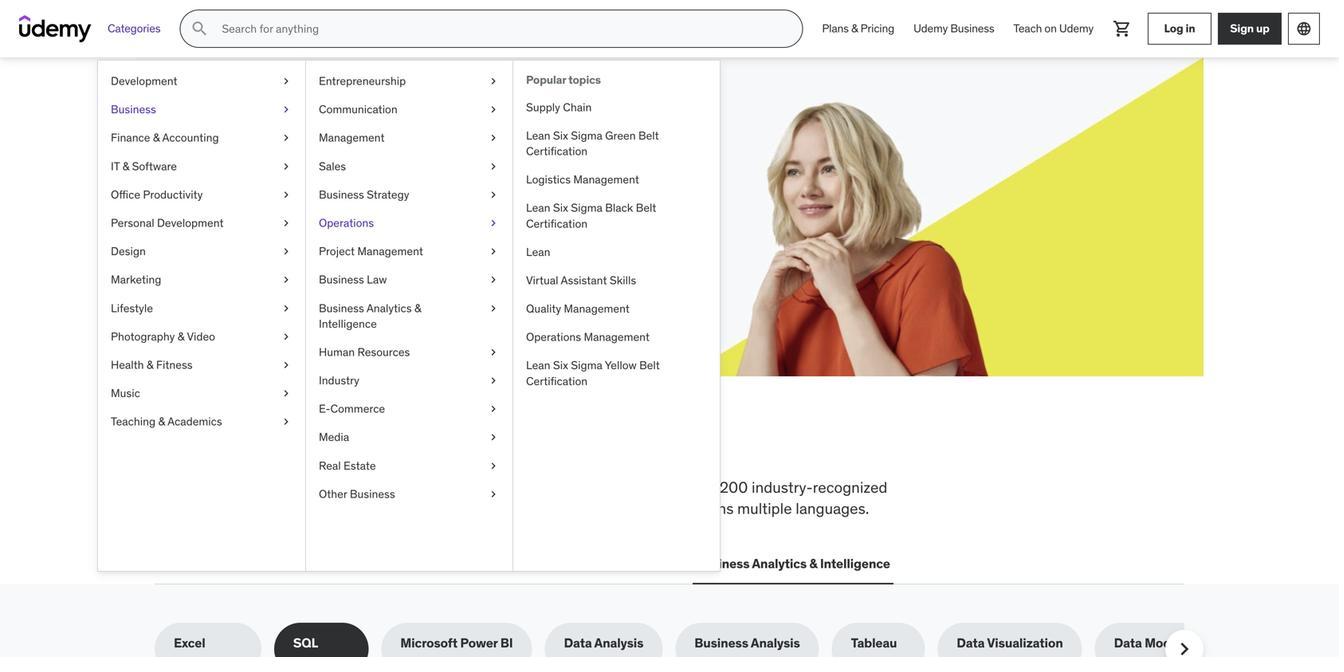 Task type: locate. For each thing, give the bounding box(es) containing it.
lean up virtual
[[526, 245, 551, 259]]

topic filters element
[[155, 623, 1220, 657]]

management for operations management
[[584, 330, 650, 344]]

skills inside skills for your future expand your potential with a course. starting at just $12.99 through dec 15.
[[212, 127, 284, 160]]

xsmall image inside project management link
[[487, 244, 500, 259]]

& inside business analytics & intelligence
[[415, 301, 421, 315]]

belt inside lean six sigma black belt certification
[[636, 201, 657, 215]]

lean inside lean six sigma black belt certification
[[526, 201, 551, 215]]

& inside "link"
[[852, 21, 858, 36]]

0 vertical spatial sigma
[[571, 128, 603, 143]]

1 vertical spatial skills
[[341, 478, 375, 497]]

lean down quality
[[526, 358, 551, 373]]

covering critical workplace skills to technical topics, including prep content for over 200 industry-recognized certifications, our catalog supports well-rounded professional development and spans multiple languages.
[[155, 478, 888, 518]]

xsmall image inside media link
[[487, 430, 500, 445]]

udemy image
[[19, 15, 92, 42]]

2 lean from the top
[[526, 201, 551, 215]]

skills up supports
[[341, 478, 375, 497]]

business law link
[[306, 266, 513, 294]]

log
[[1165, 21, 1184, 36]]

communication down the entrepreneurship
[[319, 102, 398, 116]]

1 vertical spatial six
[[553, 201, 568, 215]]

udemy business link
[[904, 10, 1004, 48]]

your
[[330, 127, 388, 160], [258, 166, 283, 183]]

& left video
[[178, 329, 184, 344]]

0 vertical spatial six
[[553, 128, 568, 143]]

sigma down operations management
[[571, 358, 603, 373]]

for up potential
[[288, 127, 326, 160]]

1 vertical spatial analytics
[[752, 555, 807, 572]]

operations up project
[[319, 216, 374, 230]]

& right plans
[[852, 21, 858, 36]]

communication for communication button
[[582, 555, 677, 572]]

lean down logistics
[[526, 201, 551, 215]]

in right log
[[1186, 21, 1196, 36]]

sigma inside lean six sigma black belt certification
[[571, 201, 603, 215]]

starting
[[421, 166, 467, 183]]

data inside button
[[485, 555, 513, 572]]

certification inside lean six sigma yellow belt certification
[[526, 374, 588, 388]]

academics
[[168, 414, 222, 429]]

xsmall image inside development link
[[280, 73, 293, 89]]

1 horizontal spatial intelligence
[[820, 555, 891, 572]]

xsmall image inside 'teaching & academics' link
[[280, 414, 293, 430]]

xsmall image inside human resources link
[[487, 344, 500, 360]]

2 vertical spatial certification
[[526, 374, 588, 388]]

health
[[111, 358, 144, 372]]

commerce
[[331, 402, 385, 416]]

1 horizontal spatial it
[[286, 555, 297, 572]]

communication down 'development'
[[582, 555, 677, 572]]

xsmall image for business
[[280, 102, 293, 117]]

0 horizontal spatial communication
[[319, 102, 398, 116]]

1 vertical spatial skills
[[610, 273, 636, 287]]

intelligence down languages.
[[820, 555, 891, 572]]

health & fitness link
[[98, 351, 305, 379]]

virtual assistant skills link
[[514, 266, 720, 295]]

belt right black
[[636, 201, 657, 215]]

management down quality management link
[[584, 330, 650, 344]]

development inside button
[[188, 555, 267, 572]]

1 vertical spatial your
[[258, 166, 283, 183]]

workplace
[[268, 478, 338, 497]]

development down office productivity link
[[157, 216, 224, 230]]

& for accounting
[[153, 131, 160, 145]]

sigma inside lean six sigma green belt certification
[[571, 128, 603, 143]]

six down logistics
[[553, 201, 568, 215]]

xsmall image inside photography & video link
[[280, 329, 293, 344]]

office productivity link
[[98, 181, 305, 209]]

management link
[[306, 124, 513, 152]]

analysis
[[595, 635, 644, 651], [751, 635, 800, 651]]

entrepreneurship link
[[306, 67, 513, 95]]

office
[[111, 187, 140, 202]]

plans & pricing link
[[813, 10, 904, 48]]

certification inside lean six sigma green belt certification
[[526, 144, 588, 158]]

development for web
[[188, 555, 267, 572]]

personal
[[111, 216, 154, 230]]

microsoft power bi
[[401, 635, 513, 651]]

estate
[[344, 458, 376, 473]]

your up through
[[258, 166, 283, 183]]

lean inside lean six sigma yellow belt certification
[[526, 358, 551, 373]]

xsmall image inside "operations" "link"
[[487, 215, 500, 231]]

human resources link
[[306, 338, 513, 366]]

operations element
[[513, 61, 720, 571]]

belt right yellow
[[640, 358, 660, 373]]

management up black
[[574, 172, 639, 187]]

need
[[419, 425, 496, 466]]

personal development link
[[98, 209, 305, 237]]

sales
[[319, 159, 346, 173]]

1 certification from the top
[[526, 144, 588, 158]]

sales link
[[306, 152, 513, 181]]

& right 'finance'
[[153, 131, 160, 145]]

1 vertical spatial sigma
[[571, 201, 603, 215]]

sigma down logistics management
[[571, 201, 603, 215]]

certification down operations management
[[526, 374, 588, 388]]

sigma for black
[[571, 201, 603, 215]]

xsmall image inside e-commerce link
[[487, 401, 500, 417]]

leadership button
[[397, 545, 469, 583]]

& for video
[[178, 329, 184, 344]]

xsmall image for business strategy
[[487, 187, 500, 203]]

supply
[[526, 100, 560, 114]]

1 six from the top
[[553, 128, 568, 143]]

certifications
[[300, 555, 381, 572]]

sigma for green
[[571, 128, 603, 143]]

analytics down multiple
[[752, 555, 807, 572]]

categories
[[108, 21, 161, 36]]

xsmall image inside 'management' 'link'
[[487, 130, 500, 146]]

2 six from the top
[[553, 201, 568, 215]]

in
[[1186, 21, 1196, 36], [502, 425, 533, 466]]

1 horizontal spatial operations
[[526, 330, 581, 344]]

xsmall image for office productivity
[[280, 187, 293, 203]]

web development
[[158, 555, 267, 572]]

2 vertical spatial belt
[[640, 358, 660, 373]]

2 vertical spatial six
[[553, 358, 568, 373]]

1 horizontal spatial for
[[665, 478, 684, 497]]

communication button
[[579, 545, 680, 583]]

analytics for business analytics & intelligence link
[[367, 301, 412, 315]]

analytics down law
[[367, 301, 412, 315]]

0 horizontal spatial udemy
[[914, 21, 948, 36]]

six inside lean six sigma black belt certification
[[553, 201, 568, 215]]

0 vertical spatial it
[[111, 159, 120, 173]]

xsmall image inside sales link
[[487, 159, 500, 174]]

1 vertical spatial certification
[[526, 216, 588, 231]]

1 vertical spatial it
[[286, 555, 297, 572]]

xsmall image for project management
[[487, 244, 500, 259]]

xsmall image inside the business law link
[[487, 272, 500, 288]]

xsmall image inside health & fitness link
[[280, 357, 293, 373]]

xsmall image inside it & software link
[[280, 159, 293, 174]]

business analytics & intelligence down multiple
[[696, 555, 891, 572]]

0 vertical spatial communication
[[319, 102, 398, 116]]

xsmall image inside business analytics & intelligence link
[[487, 300, 500, 316]]

analytics for business analytics & intelligence button
[[752, 555, 807, 572]]

udemy right on
[[1060, 21, 1094, 36]]

0 vertical spatial certification
[[526, 144, 588, 158]]

2 certification from the top
[[526, 216, 588, 231]]

e-commerce
[[319, 402, 385, 416]]

belt inside lean six sigma green belt certification
[[639, 128, 659, 143]]

lean for lean six sigma green belt certification
[[526, 128, 551, 143]]

real estate
[[319, 458, 376, 473]]

data right bi
[[564, 635, 592, 651]]

0 horizontal spatial analysis
[[595, 635, 644, 651]]

business analytics & intelligence inside button
[[696, 555, 891, 572]]

operations
[[319, 216, 374, 230], [526, 330, 581, 344]]

pricing
[[861, 21, 895, 36]]

development right the web
[[188, 555, 267, 572]]

0 vertical spatial operations
[[319, 216, 374, 230]]

it for it certifications
[[286, 555, 297, 572]]

certification up logistics
[[526, 144, 588, 158]]

teach on udemy
[[1014, 21, 1094, 36]]

for
[[288, 127, 326, 160], [665, 478, 684, 497]]

udemy right pricing
[[914, 21, 948, 36]]

1 horizontal spatial communication
[[582, 555, 677, 572]]

xsmall image inside design link
[[280, 244, 293, 259]]

well-
[[393, 499, 426, 518]]

& up office
[[122, 159, 129, 173]]

belt for lean six sigma black belt certification
[[636, 201, 657, 215]]

content
[[609, 478, 662, 497]]

just
[[484, 166, 505, 183]]

$12.99
[[212, 184, 251, 200]]

2 analysis from the left
[[751, 635, 800, 651]]

0 vertical spatial belt
[[639, 128, 659, 143]]

six
[[553, 128, 568, 143], [553, 201, 568, 215], [553, 358, 568, 373]]

skills for your future expand your potential with a course. starting at just $12.99 through dec 15.
[[212, 127, 505, 200]]

business analysis
[[695, 635, 800, 651]]

sigma down "chain"
[[571, 128, 603, 143]]

1 horizontal spatial analysis
[[751, 635, 800, 651]]

lean six sigma black belt certification
[[526, 201, 657, 231]]

shopping cart with 0 items image
[[1113, 19, 1132, 38]]

lean down the "supply"
[[526, 128, 551, 143]]

belt for lean six sigma yellow belt certification
[[640, 358, 660, 373]]

business inside button
[[696, 555, 750, 572]]

xsmall image inside business link
[[280, 102, 293, 117]]

1 lean from the top
[[526, 128, 551, 143]]

six inside lean six sigma yellow belt certification
[[553, 358, 568, 373]]

management for project management
[[358, 244, 423, 258]]

xsmall image for teaching & academics
[[280, 414, 293, 430]]

data left modeling
[[1115, 635, 1142, 651]]

xsmall image for management
[[487, 130, 500, 146]]

& right teaching
[[158, 414, 165, 429]]

& down the business law link
[[415, 301, 421, 315]]

communication inside button
[[582, 555, 677, 572]]

1 vertical spatial for
[[665, 478, 684, 497]]

your up with
[[330, 127, 388, 160]]

one
[[539, 425, 596, 466]]

submit search image
[[190, 19, 209, 38]]

1 vertical spatial belt
[[636, 201, 657, 215]]

lean
[[526, 128, 551, 143], [526, 201, 551, 215], [526, 245, 551, 259], [526, 358, 551, 373]]

0 vertical spatial your
[[330, 127, 388, 160]]

it up office
[[111, 159, 120, 173]]

for inside skills for your future expand your potential with a course. starting at just $12.99 through dec 15.
[[288, 127, 326, 160]]

0 vertical spatial in
[[1186, 21, 1196, 36]]

skills down 'e-' at the left of the page
[[264, 425, 350, 466]]

it inside button
[[286, 555, 297, 572]]

0 horizontal spatial it
[[111, 159, 120, 173]]

management up law
[[358, 244, 423, 258]]

xsmall image for communication
[[487, 102, 500, 117]]

music link
[[98, 379, 305, 408]]

0 vertical spatial business analytics & intelligence
[[319, 301, 421, 331]]

2 vertical spatial development
[[188, 555, 267, 572]]

xsmall image inside lifestyle 'link'
[[280, 300, 293, 316]]

0 vertical spatial for
[[288, 127, 326, 160]]

3 sigma from the top
[[571, 358, 603, 373]]

management inside 'link'
[[319, 131, 385, 145]]

data left science
[[485, 555, 513, 572]]

0 horizontal spatial for
[[288, 127, 326, 160]]

technical
[[396, 478, 457, 497]]

0 vertical spatial skills
[[212, 127, 284, 160]]

& for academics
[[158, 414, 165, 429]]

1 vertical spatial business analytics & intelligence
[[696, 555, 891, 572]]

in up including
[[502, 425, 533, 466]]

1 vertical spatial operations
[[526, 330, 581, 344]]

xsmall image inside 'other business' link
[[487, 486, 500, 502]]

belt inside lean six sigma yellow belt certification
[[640, 358, 660, 373]]

xsmall image for operations
[[487, 215, 500, 231]]

it certifications
[[286, 555, 381, 572]]

1 vertical spatial in
[[502, 425, 533, 466]]

1 sigma from the top
[[571, 128, 603, 143]]

sigma
[[571, 128, 603, 143], [571, 201, 603, 215], [571, 358, 603, 373]]

xsmall image
[[280, 73, 293, 89], [487, 73, 500, 89], [487, 130, 500, 146], [280, 159, 293, 174], [280, 187, 293, 203], [487, 187, 500, 203], [280, 244, 293, 259], [487, 244, 500, 259], [280, 272, 293, 288], [487, 272, 500, 288], [487, 300, 500, 316], [487, 344, 500, 360], [280, 386, 293, 401], [487, 430, 500, 445], [487, 458, 500, 474], [487, 486, 500, 502]]

0 horizontal spatial intelligence
[[319, 316, 377, 331]]

3 lean from the top
[[526, 245, 551, 259]]

certification down logistics
[[526, 216, 588, 231]]

operations down quality
[[526, 330, 581, 344]]

data for data analysis
[[564, 635, 592, 651]]

1 analysis from the left
[[595, 635, 644, 651]]

data left visualization
[[957, 635, 985, 651]]

six for lean six sigma yellow belt certification
[[553, 358, 568, 373]]

intelligence inside business analytics & intelligence button
[[820, 555, 891, 572]]

intelligence inside business analytics & intelligence
[[319, 316, 377, 331]]

xsmall image inside music link
[[280, 386, 293, 401]]

development for personal
[[157, 216, 224, 230]]

skills down lean link
[[610, 273, 636, 287]]

microsoft
[[401, 635, 458, 651]]

xsmall image for development
[[280, 73, 293, 89]]

teaching & academics link
[[98, 408, 305, 436]]

2 vertical spatial sigma
[[571, 358, 603, 373]]

1 horizontal spatial analytics
[[752, 555, 807, 572]]

certification for lean six sigma black belt certification
[[526, 216, 588, 231]]

operations management link
[[514, 323, 720, 351]]

&
[[852, 21, 858, 36], [153, 131, 160, 145], [122, 159, 129, 173], [415, 301, 421, 315], [178, 329, 184, 344], [147, 358, 154, 372], [158, 414, 165, 429], [810, 555, 818, 572]]

management up sales
[[319, 131, 385, 145]]

1 horizontal spatial business analytics & intelligence
[[696, 555, 891, 572]]

real
[[319, 458, 341, 473]]

certification inside lean six sigma black belt certification
[[526, 216, 588, 231]]

0 horizontal spatial analytics
[[367, 301, 412, 315]]

3 six from the top
[[553, 358, 568, 373]]

lean inside lean six sigma green belt certification
[[526, 128, 551, 143]]

data
[[485, 555, 513, 572], [564, 635, 592, 651], [957, 635, 985, 651], [1115, 635, 1142, 651]]

spans
[[694, 499, 734, 518]]

xsmall image for design
[[280, 244, 293, 259]]

xsmall image inside marketing "link"
[[280, 272, 293, 288]]

0 horizontal spatial skills
[[212, 127, 284, 160]]

xsmall image inside 'industry' link
[[487, 373, 500, 388]]

0 horizontal spatial business analytics & intelligence
[[319, 301, 421, 331]]

lean link
[[514, 238, 720, 266]]

belt right green
[[639, 128, 659, 143]]

sigma inside lean six sigma yellow belt certification
[[571, 358, 603, 373]]

& down languages.
[[810, 555, 818, 572]]

4 lean from the top
[[526, 358, 551, 373]]

analytics inside business analytics & intelligence
[[367, 301, 412, 315]]

0 horizontal spatial in
[[502, 425, 533, 466]]

development down categories dropdown button
[[111, 74, 177, 88]]

business analytics & intelligence
[[319, 301, 421, 331], [696, 555, 891, 572]]

you
[[356, 425, 413, 466]]

& for software
[[122, 159, 129, 173]]

it left certifications
[[286, 555, 297, 572]]

0 vertical spatial intelligence
[[319, 316, 377, 331]]

business strategy link
[[306, 181, 513, 209]]

quality management link
[[514, 295, 720, 323]]

lean six sigma yellow belt certification link
[[514, 351, 720, 395]]

xsmall image inside personal development link
[[280, 215, 293, 231]]

3 certification from the top
[[526, 374, 588, 388]]

xsmall image inside office productivity link
[[280, 187, 293, 203]]

six down operations management
[[553, 358, 568, 373]]

1 horizontal spatial udemy
[[1060, 21, 1094, 36]]

categories button
[[98, 10, 170, 48]]

xsmall image for entrepreneurship
[[487, 73, 500, 89]]

skills up expand
[[212, 127, 284, 160]]

six down supply chain
[[553, 128, 568, 143]]

& right the health
[[147, 358, 154, 372]]

1 vertical spatial communication
[[582, 555, 677, 572]]

business analytics & intelligence link
[[306, 294, 513, 338]]

xsmall image for sales
[[487, 159, 500, 174]]

communication for communication link
[[319, 102, 398, 116]]

marketing
[[111, 272, 161, 287]]

Search for anything text field
[[219, 15, 783, 42]]

operations inside "link"
[[319, 216, 374, 230]]

other business
[[319, 487, 395, 501]]

0 vertical spatial analytics
[[367, 301, 412, 315]]

xsmall image inside finance & accounting link
[[280, 130, 293, 146]]

2 sigma from the top
[[571, 201, 603, 215]]

analytics inside button
[[752, 555, 807, 572]]

intelligence up human
[[319, 316, 377, 331]]

management up operations management
[[564, 301, 630, 316]]

1 horizontal spatial skills
[[610, 273, 636, 287]]

six inside lean six sigma green belt certification
[[553, 128, 568, 143]]

xsmall image
[[280, 102, 293, 117], [487, 102, 500, 117], [280, 130, 293, 146], [487, 159, 500, 174], [280, 215, 293, 231], [487, 215, 500, 231], [280, 300, 293, 316], [280, 329, 293, 344], [280, 357, 293, 373], [487, 373, 500, 388], [487, 401, 500, 417], [280, 414, 293, 430]]

supply chain
[[526, 100, 592, 114]]

lean inside lean link
[[526, 245, 551, 259]]

business analytics & intelligence for business analytics & intelligence button
[[696, 555, 891, 572]]

management for quality management
[[564, 301, 630, 316]]

analysis for business analysis
[[751, 635, 800, 651]]

belt for lean six sigma green belt certification
[[639, 128, 659, 143]]

lean six sigma yellow belt certification
[[526, 358, 660, 388]]

1 vertical spatial development
[[157, 216, 224, 230]]

xsmall image inside business strategy link
[[487, 187, 500, 203]]

1 vertical spatial intelligence
[[820, 555, 891, 572]]

xsmall image inside communication link
[[487, 102, 500, 117]]

xsmall image inside entrepreneurship link
[[487, 73, 500, 89]]

0 horizontal spatial operations
[[319, 216, 374, 230]]

xsmall image inside real estate link
[[487, 458, 500, 474]]

for up and
[[665, 478, 684, 497]]

business analytics & intelligence up the "human resources"
[[319, 301, 421, 331]]

resources
[[358, 345, 410, 359]]

on
[[1045, 21, 1057, 36]]



Task type: vqa. For each thing, say whether or not it's contained in the screenshot.
a month ago associated with an
no



Task type: describe. For each thing, give the bounding box(es) containing it.
sigma for yellow
[[571, 358, 603, 373]]

1 horizontal spatial in
[[1186, 21, 1196, 36]]

bi
[[501, 635, 513, 651]]

industry
[[319, 373, 360, 388]]

development link
[[98, 67, 305, 95]]

& for fitness
[[147, 358, 154, 372]]

log in link
[[1148, 13, 1212, 45]]

0 vertical spatial development
[[111, 74, 177, 88]]

yellow
[[605, 358, 637, 373]]

topics
[[569, 73, 601, 87]]

teaching & academics
[[111, 414, 222, 429]]

lean six sigma green belt certification
[[526, 128, 659, 158]]

xsmall image for marketing
[[280, 272, 293, 288]]

logistics management link
[[514, 166, 720, 194]]

data for data modeling
[[1115, 635, 1142, 651]]

critical
[[219, 478, 264, 497]]

xsmall image for lifestyle
[[280, 300, 293, 316]]

200
[[720, 478, 748, 497]]

visualization
[[987, 635, 1063, 651]]

certification for lean six sigma green belt certification
[[526, 144, 588, 158]]

chain
[[563, 100, 592, 114]]

six for lean six sigma black belt certification
[[553, 201, 568, 215]]

excel
[[174, 635, 205, 651]]

professional
[[487, 499, 569, 518]]

recognized
[[813, 478, 888, 497]]

xsmall image for other business
[[487, 486, 500, 502]]

business link
[[98, 95, 305, 124]]

next image
[[1172, 636, 1198, 657]]

teach on udemy link
[[1004, 10, 1104, 48]]

xsmall image for health & fitness
[[280, 357, 293, 373]]

operations for operations
[[319, 216, 374, 230]]

all the skills you need in one place
[[155, 425, 686, 466]]

skills inside covering critical workplace skills to technical topics, including prep content for over 200 industry-recognized certifications, our catalog supports well-rounded professional development and spans multiple languages.
[[341, 478, 375, 497]]

logistics
[[526, 172, 571, 187]]

industry-
[[752, 478, 813, 497]]

certifications,
[[155, 499, 247, 518]]

& for pricing
[[852, 21, 858, 36]]

skills inside the operations element
[[610, 273, 636, 287]]

web development button
[[155, 545, 270, 583]]

productivity
[[143, 187, 203, 202]]

lean for lean six sigma black belt certification
[[526, 201, 551, 215]]

xsmall image for human resources
[[487, 344, 500, 360]]

operations management
[[526, 330, 650, 344]]

media
[[319, 430, 349, 444]]

xsmall image for music
[[280, 386, 293, 401]]

virtual assistant skills
[[526, 273, 636, 287]]

xsmall image for photography & video
[[280, 329, 293, 344]]

operations for operations management
[[526, 330, 581, 344]]

intelligence for business analytics & intelligence button
[[820, 555, 891, 572]]

project management
[[319, 244, 423, 258]]

music
[[111, 386, 140, 400]]

lean for lean six sigma yellow belt certification
[[526, 358, 551, 373]]

other business link
[[306, 480, 513, 508]]

green
[[605, 128, 636, 143]]

xsmall image for it & software
[[280, 159, 293, 174]]

photography & video link
[[98, 322, 305, 351]]

plans & pricing
[[822, 21, 895, 36]]

popular
[[526, 73, 566, 87]]

other
[[319, 487, 347, 501]]

analysis for data analysis
[[595, 635, 644, 651]]

business analytics & intelligence button
[[693, 545, 894, 583]]

science
[[516, 555, 563, 572]]

1 udemy from the left
[[914, 21, 948, 36]]

six for lean six sigma green belt certification
[[553, 128, 568, 143]]

design link
[[98, 237, 305, 266]]

data for data visualization
[[957, 635, 985, 651]]

popular topics
[[526, 73, 601, 87]]

human resources
[[319, 345, 410, 359]]

teaching
[[111, 414, 156, 429]]

logistics management
[[526, 172, 639, 187]]

15.
[[327, 184, 343, 200]]

xsmall image for e-commerce
[[487, 401, 500, 417]]

xsmall image for media
[[487, 430, 500, 445]]

power
[[460, 635, 498, 651]]

0 horizontal spatial your
[[258, 166, 283, 183]]

fitness
[[156, 358, 193, 372]]

course.
[[376, 166, 418, 183]]

sign up
[[1231, 21, 1270, 36]]

e-
[[319, 402, 331, 416]]

& inside button
[[810, 555, 818, 572]]

0 vertical spatial skills
[[264, 425, 350, 466]]

finance & accounting link
[[98, 124, 305, 152]]

intelligence for business analytics & intelligence link
[[319, 316, 377, 331]]

e-commerce link
[[306, 395, 513, 423]]

dec
[[302, 184, 324, 200]]

at
[[470, 166, 481, 183]]

the
[[207, 425, 258, 466]]

finance
[[111, 131, 150, 145]]

certification for lean six sigma yellow belt certification
[[526, 374, 588, 388]]

business strategy
[[319, 187, 409, 202]]

lean for lean
[[526, 245, 551, 259]]

photography & video
[[111, 329, 215, 344]]

data visualization
[[957, 635, 1063, 651]]

xsmall image for business law
[[487, 272, 500, 288]]

business analytics & intelligence for business analytics & intelligence link
[[319, 301, 421, 331]]

data modeling
[[1115, 635, 1201, 651]]

for inside covering critical workplace skills to technical topics, including prep content for over 200 industry-recognized certifications, our catalog supports well-rounded professional development and spans multiple languages.
[[665, 478, 684, 497]]

1 horizontal spatial your
[[330, 127, 388, 160]]

xsmall image for business analytics & intelligence
[[487, 300, 500, 316]]

choose a language image
[[1297, 21, 1313, 37]]

data for data science
[[485, 555, 513, 572]]

xsmall image for finance & accounting
[[280, 130, 293, 146]]

management for logistics management
[[574, 172, 639, 187]]

xsmall image for real estate
[[487, 458, 500, 474]]

business law
[[319, 272, 387, 287]]

lean six sigma black belt certification link
[[514, 194, 720, 238]]

lifestyle link
[[98, 294, 305, 322]]

it for it & software
[[111, 159, 120, 173]]

covering
[[155, 478, 215, 497]]

video
[[187, 329, 215, 344]]

modeling
[[1145, 635, 1201, 651]]

development
[[573, 499, 661, 518]]

xsmall image for industry
[[487, 373, 500, 388]]

project management link
[[306, 237, 513, 266]]

2 udemy from the left
[[1060, 21, 1094, 36]]

sql
[[293, 635, 318, 651]]

up
[[1257, 21, 1270, 36]]

business inside the topic filters 'element'
[[695, 635, 749, 651]]

prep
[[575, 478, 606, 497]]

catalog
[[276, 499, 326, 518]]

xsmall image for personal development
[[280, 215, 293, 231]]

data analysis
[[564, 635, 644, 651]]

data science
[[485, 555, 563, 572]]

project
[[319, 244, 355, 258]]

multiple
[[738, 499, 792, 518]]

our
[[250, 499, 272, 518]]

strategy
[[367, 187, 409, 202]]



